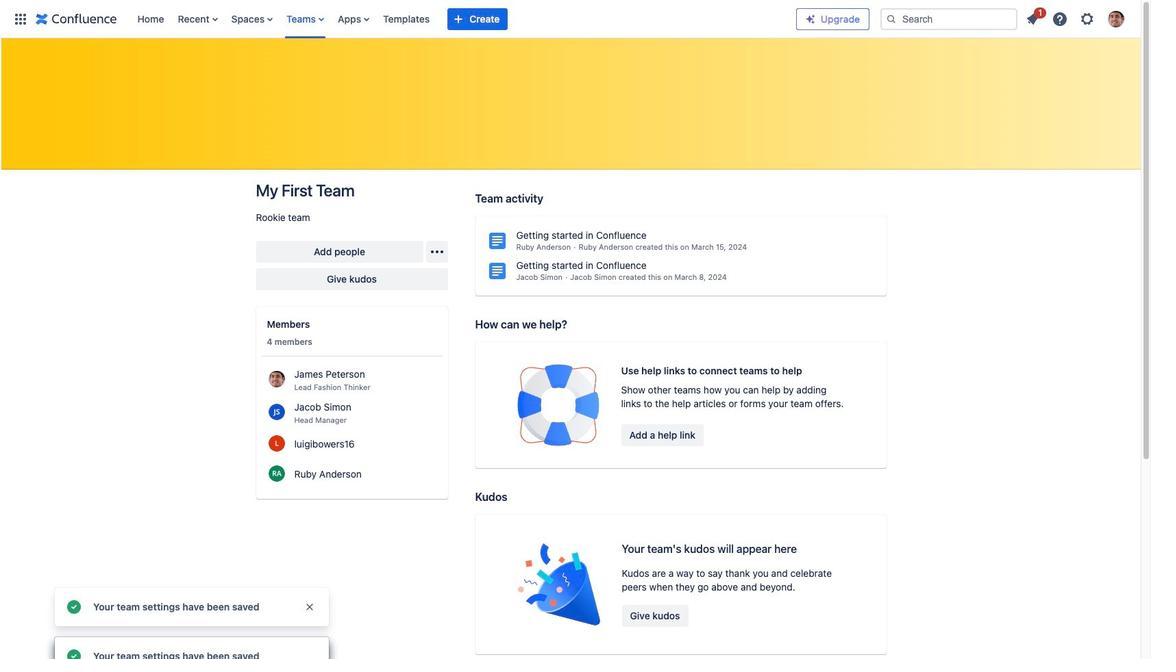 Task type: describe. For each thing, give the bounding box(es) containing it.
global element
[[8, 0, 796, 38]]

dismiss image
[[304, 602, 315, 613]]

3 more information about this user image from the top
[[268, 466, 285, 482]]

more information about this user image
[[268, 404, 285, 420]]

Search field
[[880, 8, 1017, 30]]

notification icon image
[[1024, 11, 1041, 27]]

list for appswitcher icon on the top of page
[[131, 0, 796, 38]]

settings icon image
[[1079, 11, 1096, 27]]

actions image
[[429, 244, 445, 260]]

your profile and preferences image
[[1108, 11, 1124, 27]]



Task type: vqa. For each thing, say whether or not it's contained in the screenshot.
search box
yes



Task type: locate. For each thing, give the bounding box(es) containing it.
list
[[131, 0, 796, 38], [1020, 5, 1133, 31]]

success image
[[66, 599, 82, 616], [66, 649, 82, 660], [66, 649, 82, 660]]

list for premium icon
[[1020, 5, 1133, 31]]

confluence image
[[36, 11, 117, 27], [36, 11, 117, 27]]

2 more information about this user image from the top
[[268, 435, 285, 452]]

help icon image
[[1052, 11, 1068, 27]]

1 vertical spatial more information about this user image
[[268, 435, 285, 452]]

list item
[[1020, 5, 1046, 30]]

2 vertical spatial more information about this user image
[[268, 466, 285, 482]]

None search field
[[880, 8, 1017, 30]]

appswitcher icon image
[[12, 11, 29, 27]]

search image
[[886, 13, 897, 24]]

premium image
[[805, 13, 816, 24]]

more information about this user image
[[268, 371, 285, 387], [268, 435, 285, 452], [268, 466, 285, 482]]

1 horizontal spatial list
[[1020, 5, 1133, 31]]

0 horizontal spatial list
[[131, 0, 796, 38]]

banner
[[0, 0, 1141, 38]]

0 vertical spatial more information about this user image
[[268, 371, 285, 387]]

1 more information about this user image from the top
[[268, 371, 285, 387]]



